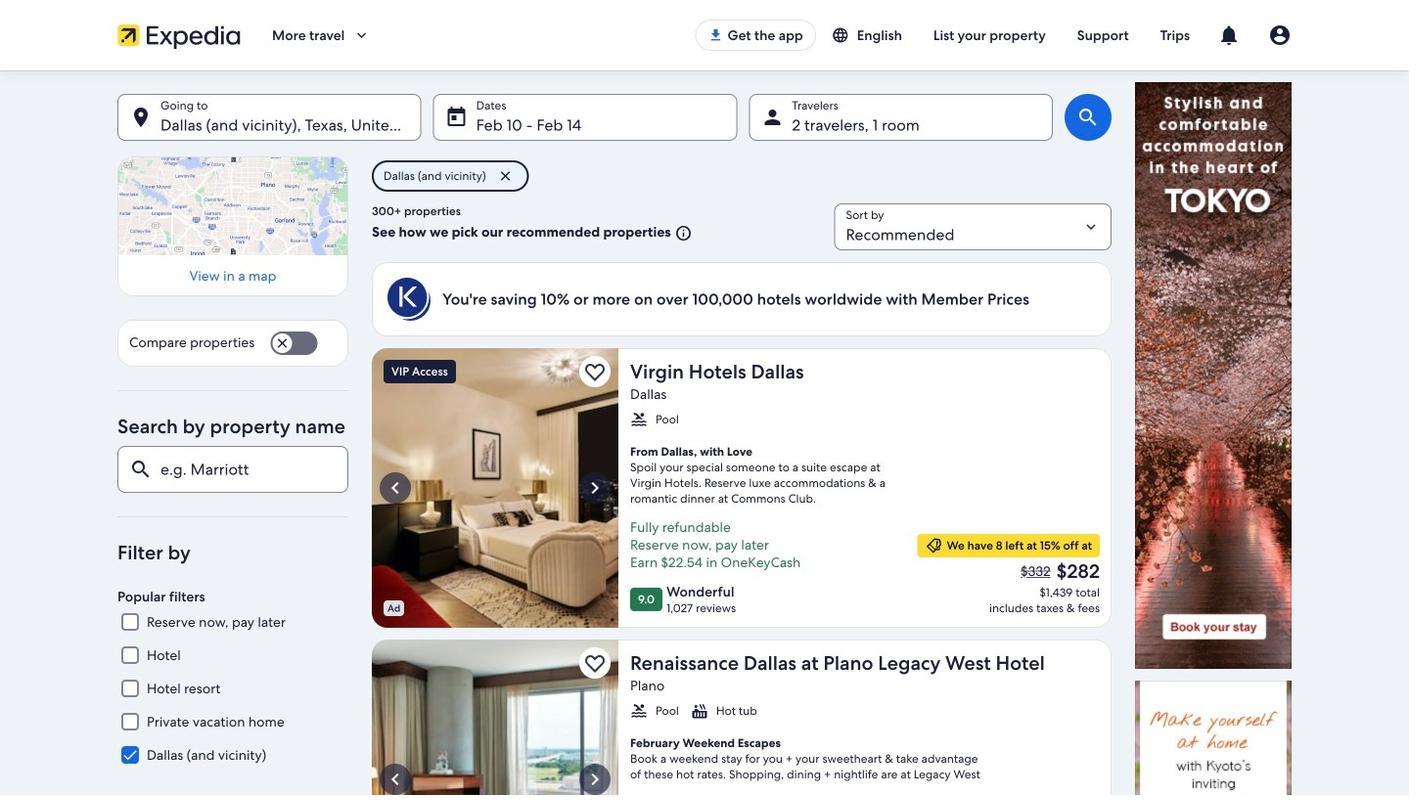 Task type: describe. For each thing, give the bounding box(es) containing it.
show previous image for virgin hotels dallas image
[[384, 477, 407, 500]]

static map image image
[[117, 157, 348, 256]]

communication center icon image
[[1217, 23, 1241, 47]]

small image
[[630, 411, 648, 429]]

expedia logo image
[[117, 22, 241, 49]]

show next image for virgin hotels dallas image
[[583, 477, 607, 500]]

Save Virgin Hotels Dallas to a trip checkbox
[[579, 356, 611, 388]]

room image
[[372, 348, 619, 628]]



Task type: locate. For each thing, give the bounding box(es) containing it.
show previous image for renaissance dallas at plano legacy west hotel image
[[384, 768, 407, 792]]

small image
[[832, 26, 857, 44], [671, 225, 693, 242], [925, 537, 943, 555], [630, 703, 648, 720], [691, 703, 708, 720]]

download the app button image
[[708, 27, 724, 43]]

search image
[[1077, 106, 1100, 129]]

Save Renaissance Dallas at Plano Legacy West Hotel to a trip checkbox
[[579, 648, 611, 679]]

pool image
[[372, 640, 619, 796]]

show next image for renaissance dallas at plano legacy west hotel image
[[583, 768, 607, 792]]

more travel image
[[353, 26, 370, 44]]



Task type: vqa. For each thing, say whether or not it's contained in the screenshot.
on
no



